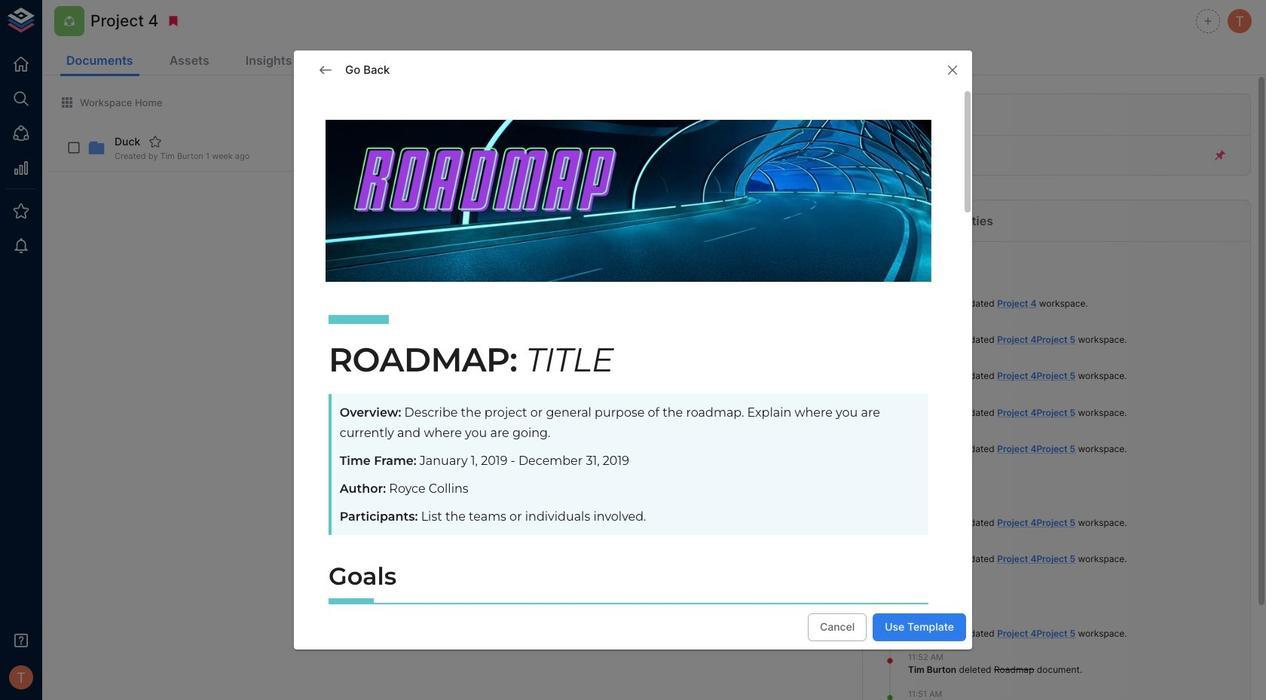 Task type: describe. For each thing, give the bounding box(es) containing it.
favorite image
[[149, 135, 162, 149]]

remove bookmark image
[[167, 14, 180, 28]]

unpin image
[[1214, 149, 1228, 162]]



Task type: vqa. For each thing, say whether or not it's contained in the screenshot.
Unpin image
yes



Task type: locate. For each thing, give the bounding box(es) containing it.
dialog
[[294, 50, 973, 701]]



